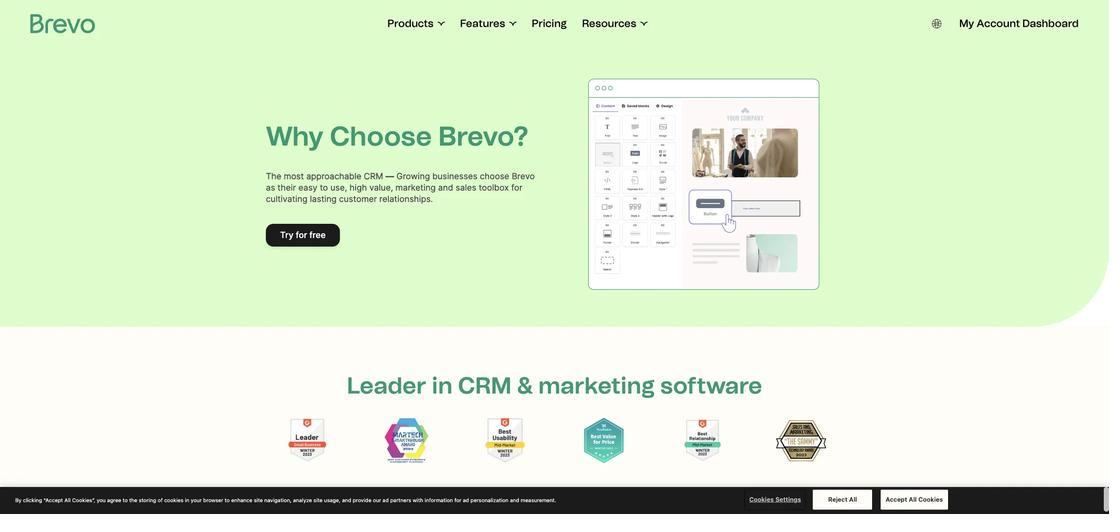 Task type: describe. For each thing, give the bounding box(es) containing it.
relationships.
[[380, 194, 433, 204]]

software
[[661, 372, 763, 400]]

1 vertical spatial crm
[[458, 372, 512, 400]]

most
[[284, 172, 304, 182]]

cultivating
[[266, 194, 308, 204]]

pricing link
[[532, 17, 567, 30]]

all for accept
[[909, 496, 917, 504]]

products link
[[388, 17, 445, 30]]

and inside growing businesses choose brevo as their easy to use, high value, marketing and sales toolbox for cultivating lasting customer relationships.
[[438, 183, 454, 193]]

reject
[[829, 496, 848, 504]]

growing businesses choose brevo as their easy to use, high value, marketing and sales toolbox for cultivating lasting customer relationships.
[[266, 172, 535, 204]]

resources
[[582, 17, 637, 30]]

the
[[129, 498, 137, 504]]

0 horizontal spatial all
[[64, 498, 71, 504]]

for inside button
[[296, 231, 307, 240]]

customer
[[339, 194, 377, 204]]

reject all button
[[813, 491, 873, 510]]

0 horizontal spatial crm
[[364, 172, 383, 182]]

brevo?
[[438, 121, 529, 153]]

measurement.
[[521, 498, 556, 504]]

cookies",
[[72, 498, 95, 504]]

my account dashboard
[[960, 17, 1079, 30]]

account
[[977, 17, 1021, 30]]

your
[[191, 498, 202, 504]]

settings
[[776, 496, 802, 504]]

cookies
[[164, 498, 183, 504]]

free
[[310, 231, 326, 240]]

you
[[97, 498, 106, 504]]

leader in crm & marketing software
[[347, 372, 763, 400]]

dashboard
[[1023, 17, 1079, 30]]

awardlogo 3 image
[[573, 418, 635, 464]]

the most approachable crm —
[[266, 172, 394, 182]]

leader
[[347, 372, 427, 400]]

accept
[[886, 496, 908, 504]]

use,
[[331, 183, 347, 193]]

with
[[413, 498, 423, 504]]

features link
[[460, 17, 517, 30]]

1 horizontal spatial to
[[225, 498, 230, 504]]

our
[[373, 498, 381, 504]]

brevo image
[[30, 14, 95, 33]]

awardlogo 0 image
[[277, 418, 339, 464]]

analyze
[[293, 498, 312, 504]]

by clicking "accept all cookies", you agree to the storing of cookies in your browser to enhance site navigation, analyze site usage, and provide our ad partners with information for ad personalization and measurement.
[[15, 498, 556, 504]]

cookies inside 'accept all cookies' button
[[919, 496, 944, 504]]

storing
[[139, 498, 156, 504]]

0 horizontal spatial and
[[342, 498, 351, 504]]

1 site from the left
[[254, 498, 263, 504]]

try for free button
[[266, 224, 340, 247]]

my account dashboard link
[[960, 17, 1079, 30]]

agree
[[107, 498, 121, 504]]

2 site from the left
[[314, 498, 323, 504]]

1 horizontal spatial marketing
[[539, 372, 655, 400]]

0 horizontal spatial in
[[185, 498, 189, 504]]

awardlogo 5 image
[[771, 418, 833, 464]]

easy
[[299, 183, 318, 193]]



Task type: vqa. For each thing, say whether or not it's contained in the screenshot.
the [PROMO] 50% OFF annual marketing plans with code BREVOFRIDAY50 at checkout. Expires 11/27. T&Cs apply .
no



Task type: locate. For each thing, give the bounding box(es) containing it.
ad left personalization
[[463, 498, 469, 504]]

and right usage,
[[342, 498, 351, 504]]

products
[[388, 17, 434, 30]]

my
[[960, 17, 975, 30]]

ad
[[383, 498, 389, 504], [463, 498, 469, 504]]

to
[[320, 183, 328, 193], [123, 498, 128, 504], [225, 498, 230, 504]]

try for free
[[280, 231, 326, 240]]

value,
[[370, 183, 393, 193]]

all inside 'accept all cookies' button
[[909, 496, 917, 504]]

—
[[386, 172, 394, 182]]

1 horizontal spatial all
[[850, 496, 858, 504]]

awardlogo 4 image
[[672, 418, 734, 464]]

navigation,
[[265, 498, 292, 504]]

&
[[517, 372, 533, 400]]

enhance
[[231, 498, 253, 504]]

0 horizontal spatial for
[[296, 231, 307, 240]]

to up lasting
[[320, 183, 328, 193]]

crm left &
[[458, 372, 512, 400]]

lasting
[[310, 194, 337, 204]]

1 vertical spatial in
[[185, 498, 189, 504]]

1 horizontal spatial and
[[438, 183, 454, 193]]

personalization
[[471, 498, 509, 504]]

button image
[[932, 19, 942, 29]]

awardlogo 1 image
[[376, 418, 438, 464]]

to left the at the left
[[123, 498, 128, 504]]

1 ad from the left
[[383, 498, 389, 504]]

businesses
[[433, 172, 478, 182]]

for down brevo at the top left of the page
[[512, 183, 523, 193]]

all for reject
[[850, 496, 858, 504]]

to right browser
[[225, 498, 230, 504]]

1 vertical spatial for
[[296, 231, 307, 240]]

1 horizontal spatial crm
[[458, 372, 512, 400]]

0 horizontal spatial to
[[123, 498, 128, 504]]

0 horizontal spatial cookies
[[750, 496, 774, 504]]

0 vertical spatial marketing
[[396, 183, 436, 193]]

why
[[266, 121, 324, 153]]

cookies inside cookies settings button
[[750, 496, 774, 504]]

2 horizontal spatial to
[[320, 183, 328, 193]]

0 horizontal spatial site
[[254, 498, 263, 504]]

ad right our
[[383, 498, 389, 504]]

0 vertical spatial crm
[[364, 172, 383, 182]]

all right accept
[[909, 496, 917, 504]]

all
[[850, 496, 858, 504], [909, 496, 917, 504], [64, 498, 71, 504]]

"accept
[[44, 498, 63, 504]]

cookies
[[750, 496, 774, 504], [919, 496, 944, 504]]

0 vertical spatial in
[[432, 372, 453, 400]]

as
[[266, 183, 275, 193]]

1 horizontal spatial cookies
[[919, 496, 944, 504]]

for inside growing businesses choose brevo as their easy to use, high value, marketing and sales toolbox for cultivating lasting customer relationships.
[[512, 183, 523, 193]]

cookies right accept
[[919, 496, 944, 504]]

provide
[[353, 498, 372, 504]]

1 horizontal spatial ad
[[463, 498, 469, 504]]

for right try
[[296, 231, 307, 240]]

1 horizontal spatial in
[[432, 372, 453, 400]]

1 horizontal spatial for
[[455, 498, 462, 504]]

1 vertical spatial marketing
[[539, 372, 655, 400]]

choose
[[480, 172, 510, 182]]

and
[[438, 183, 454, 193], [342, 498, 351, 504], [510, 498, 519, 504]]

site right 'enhance'
[[254, 498, 263, 504]]

their
[[278, 183, 296, 193]]

cookies settings
[[750, 496, 802, 504]]

browser
[[203, 498, 223, 504]]

crm up value,
[[364, 172, 383, 182]]

brevo
[[512, 172, 535, 182]]

accept all cookies
[[886, 496, 944, 504]]

and left measurement.
[[510, 498, 519, 504]]

cookies settings button
[[746, 491, 805, 510]]

awardlogo 2 image
[[475, 418, 536, 464]]

all inside reject all button
[[850, 496, 858, 504]]

choose
[[330, 121, 432, 153]]

partners
[[390, 498, 411, 504]]

2 cookies from the left
[[919, 496, 944, 504]]

clicking
[[23, 498, 42, 504]]

by
[[15, 498, 22, 504]]

information
[[425, 498, 453, 504]]

2 horizontal spatial for
[[512, 183, 523, 193]]

the
[[266, 172, 282, 182]]

0 vertical spatial for
[[512, 183, 523, 193]]

site left usage,
[[314, 498, 323, 504]]

site
[[254, 498, 263, 504], [314, 498, 323, 504]]

in
[[432, 372, 453, 400], [185, 498, 189, 504]]

toolbox
[[479, 183, 509, 193]]

2 horizontal spatial all
[[909, 496, 917, 504]]

features
[[460, 17, 505, 30]]

1 cookies from the left
[[750, 496, 774, 504]]

1 horizontal spatial site
[[314, 498, 323, 504]]

0 horizontal spatial ad
[[383, 498, 389, 504]]

and down businesses at the top left
[[438, 183, 454, 193]]

to for the
[[123, 498, 128, 504]]

try
[[280, 231, 294, 240]]

of
[[158, 498, 163, 504]]

2 horizontal spatial and
[[510, 498, 519, 504]]

to inside growing businesses choose brevo as their easy to use, high value, marketing and sales toolbox for cultivating lasting customer relationships.
[[320, 183, 328, 193]]

marketing
[[396, 183, 436, 193], [539, 372, 655, 400]]

usage,
[[324, 498, 341, 504]]

cookies left settings
[[750, 496, 774, 504]]

all right reject
[[850, 496, 858, 504]]

for right "information"
[[455, 498, 462, 504]]

approachable
[[306, 172, 362, 182]]

to for use,
[[320, 183, 328, 193]]

sales
[[456, 183, 477, 193]]

resources link
[[582, 17, 648, 30]]

why choose brevo?
[[266, 121, 529, 153]]

accept all cookies button
[[881, 491, 949, 510]]

marketing inside growing businesses choose brevo as their easy to use, high value, marketing and sales toolbox for cultivating lasting customer relationships.
[[396, 183, 436, 193]]

growing
[[397, 172, 430, 182]]

crm
[[364, 172, 383, 182], [458, 372, 512, 400]]

for
[[512, 183, 523, 193], [296, 231, 307, 240], [455, 498, 462, 504]]

2 ad from the left
[[463, 498, 469, 504]]

reject all
[[829, 496, 858, 504]]

high
[[350, 183, 367, 193]]

0 horizontal spatial marketing
[[396, 183, 436, 193]]

all right "accept
[[64, 498, 71, 504]]

pricing
[[532, 17, 567, 30]]

2 vertical spatial for
[[455, 498, 462, 504]]



